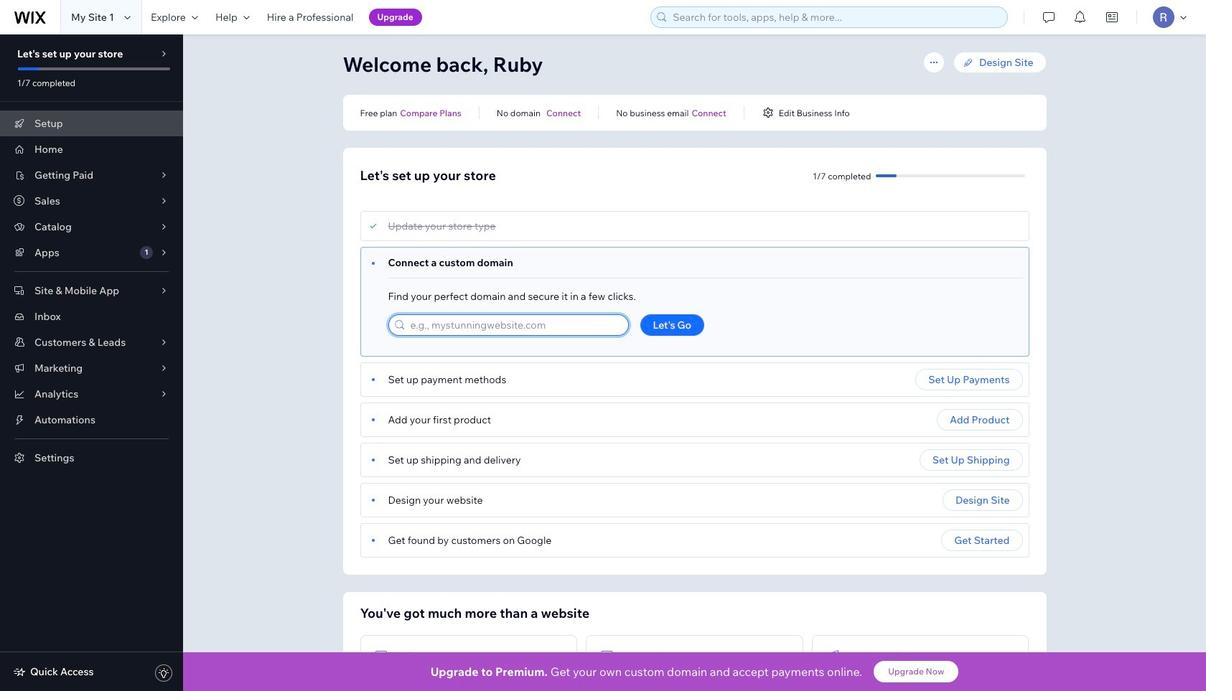 Task type: locate. For each thing, give the bounding box(es) containing it.
e.g., mystunningwebsite.com field
[[406, 315, 624, 335]]

Search for tools, apps, help & more... field
[[669, 7, 1004, 27]]

sidebar element
[[0, 34, 183, 692]]



Task type: vqa. For each thing, say whether or not it's contained in the screenshot.
the a
no



